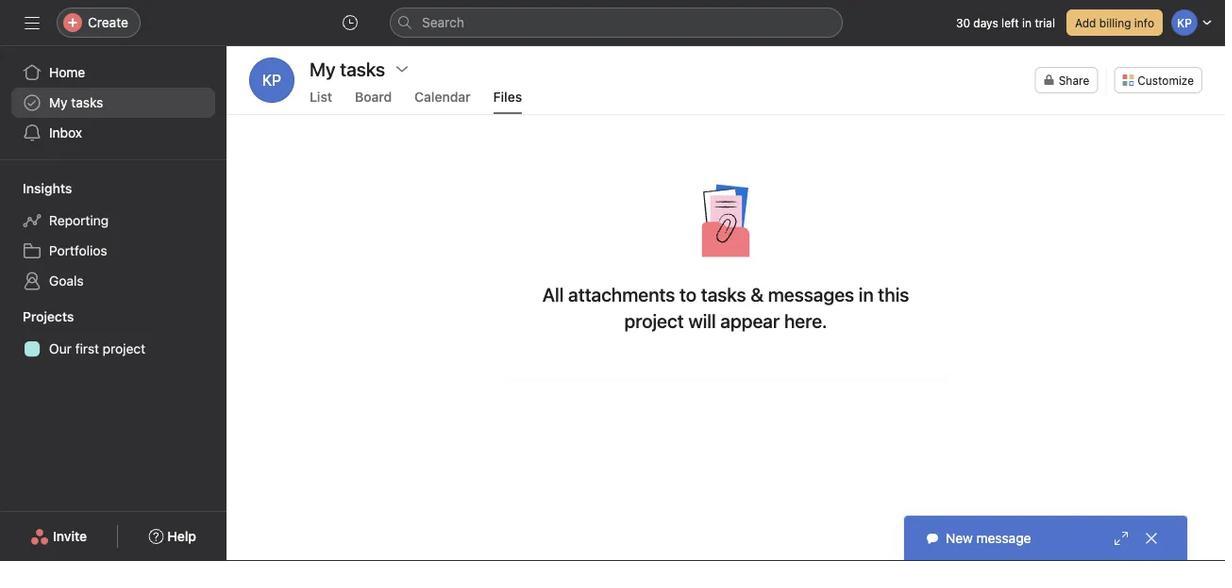 Task type: locate. For each thing, give the bounding box(es) containing it.
expand new message image
[[1114, 532, 1130, 547]]

tasks left &
[[702, 283, 747, 306]]

messages
[[769, 283, 855, 306]]

create
[[88, 15, 128, 30]]

0 horizontal spatial tasks
[[71, 95, 103, 111]]

project right first
[[103, 341, 146, 357]]

files link
[[494, 89, 522, 114]]

days
[[974, 16, 999, 29]]

1 horizontal spatial tasks
[[702, 283, 747, 306]]

our
[[49, 341, 72, 357]]

attachments
[[569, 283, 676, 306]]

0 vertical spatial tasks
[[71, 95, 103, 111]]

project down attachments
[[625, 310, 684, 332]]

in
[[1023, 16, 1032, 29], [859, 283, 874, 306]]

share
[[1059, 74, 1090, 87]]

calendar link
[[415, 89, 471, 114]]

tasks right my
[[71, 95, 103, 111]]

1 vertical spatial project
[[103, 341, 146, 357]]

inbox link
[[11, 118, 215, 148]]

reporting link
[[11, 206, 215, 236]]

0 vertical spatial in
[[1023, 16, 1032, 29]]

tasks
[[71, 95, 103, 111], [702, 283, 747, 306]]

0 vertical spatial project
[[625, 310, 684, 332]]

in right left
[[1023, 16, 1032, 29]]

search button
[[390, 8, 843, 38]]

projects button
[[0, 308, 74, 327]]

1 horizontal spatial project
[[625, 310, 684, 332]]

projects element
[[0, 300, 227, 368]]

insights element
[[0, 172, 227, 300]]

1 vertical spatial in
[[859, 283, 874, 306]]

our first project
[[49, 341, 146, 357]]

trial
[[1036, 16, 1056, 29]]

global element
[[0, 46, 227, 160]]

0 horizontal spatial in
[[859, 283, 874, 306]]

tasks inside the global element
[[71, 95, 103, 111]]

history image
[[343, 15, 358, 30]]

in left this
[[859, 283, 874, 306]]

add billing info button
[[1067, 9, 1164, 36]]

projects
[[23, 309, 74, 325]]

list
[[310, 89, 332, 105]]

1 vertical spatial tasks
[[702, 283, 747, 306]]

project
[[625, 310, 684, 332], [103, 341, 146, 357]]

this
[[879, 283, 910, 306]]

home
[[49, 65, 85, 80]]

inbox
[[49, 125, 82, 141]]

portfolios
[[49, 243, 107, 259]]

all attachments to tasks & messages in this project will appear here.
[[543, 283, 910, 332]]

insights button
[[0, 179, 72, 198]]

hide sidebar image
[[25, 15, 40, 30]]

invite
[[53, 529, 87, 545]]

home link
[[11, 58, 215, 88]]

calendar
[[415, 89, 471, 105]]

30 days left in trial
[[957, 16, 1056, 29]]

&
[[751, 283, 764, 306]]

in inside all attachments to tasks & messages in this project will appear here.
[[859, 283, 874, 306]]

0 horizontal spatial project
[[103, 341, 146, 357]]

billing
[[1100, 16, 1132, 29]]

kp button
[[249, 58, 295, 103]]

1 horizontal spatial in
[[1023, 16, 1032, 29]]

goals
[[49, 273, 84, 289]]



Task type: vqa. For each thing, say whether or not it's contained in the screenshot.
list box
no



Task type: describe. For each thing, give the bounding box(es) containing it.
all
[[543, 283, 564, 306]]

my tasks
[[310, 58, 385, 80]]

my
[[49, 95, 68, 111]]

appear here.
[[721, 310, 828, 332]]

my tasks
[[49, 95, 103, 111]]

my tasks link
[[11, 88, 215, 118]]

customize button
[[1115, 67, 1203, 94]]

files
[[494, 89, 522, 105]]

help
[[167, 529, 196, 545]]

to
[[680, 283, 697, 306]]

help button
[[136, 520, 209, 554]]

kp
[[263, 71, 281, 89]]

list link
[[310, 89, 332, 114]]

portfolios link
[[11, 236, 215, 266]]

new message
[[946, 531, 1032, 547]]

30
[[957, 16, 971, 29]]

insights
[[23, 181, 72, 196]]

search list box
[[390, 8, 843, 38]]

search
[[422, 15, 465, 30]]

add billing info
[[1076, 16, 1155, 29]]

share button
[[1036, 67, 1099, 94]]

board
[[355, 89, 392, 105]]

tasks inside all attachments to tasks & messages in this project will appear here.
[[702, 283, 747, 306]]

add
[[1076, 16, 1097, 29]]

show options image
[[395, 61, 410, 77]]

invite button
[[18, 520, 99, 554]]

info
[[1135, 16, 1155, 29]]

project inside all attachments to tasks & messages in this project will appear here.
[[625, 310, 684, 332]]

reporting
[[49, 213, 109, 229]]

board link
[[355, 89, 392, 114]]

close image
[[1145, 532, 1160, 547]]

our first project link
[[11, 334, 215, 365]]

will
[[689, 310, 716, 332]]

left
[[1002, 16, 1020, 29]]

customize
[[1138, 74, 1195, 87]]

goals link
[[11, 266, 215, 297]]

first
[[75, 341, 99, 357]]

create button
[[57, 8, 141, 38]]



